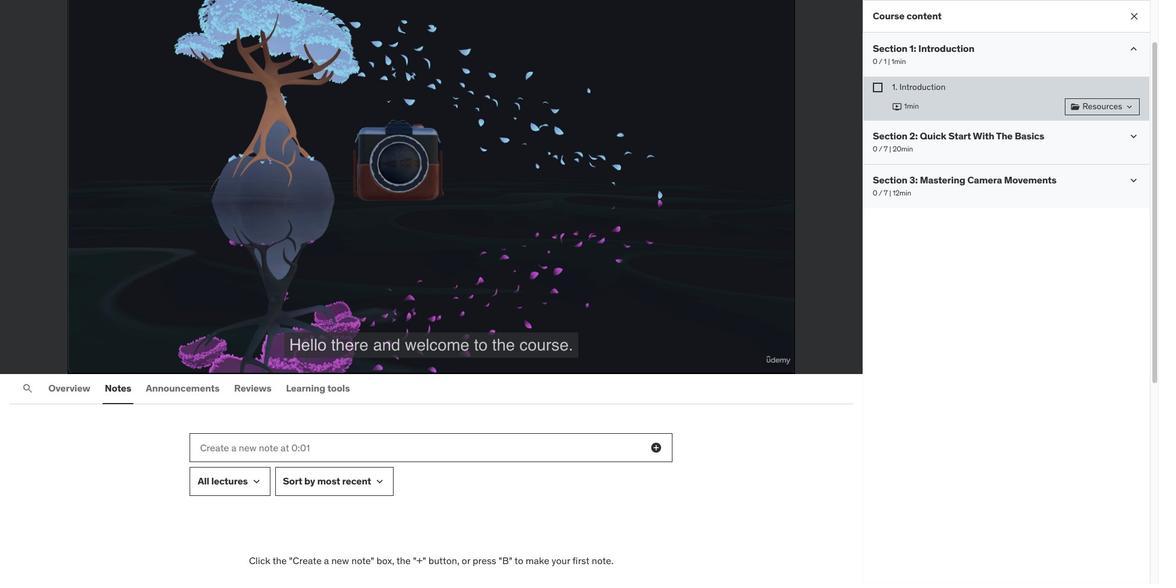 Task type: vqa. For each thing, say whether or not it's contained in the screenshot.
the ""create"
yes



Task type: locate. For each thing, give the bounding box(es) containing it.
first
[[573, 555, 590, 567]]

/ left 12min
[[879, 188, 882, 197]]

introduction right 1. on the right of the page
[[900, 81, 946, 92]]

0 horizontal spatial the
[[273, 555, 287, 567]]

new
[[239, 442, 257, 454], [331, 555, 349, 567]]

0 vertical spatial a
[[231, 442, 236, 454]]

course content
[[873, 10, 942, 22]]

2 horizontal spatial small image
[[1128, 43, 1140, 55]]

sort by most recent
[[283, 475, 371, 487]]

add note image
[[161, 353, 175, 368]]

3 0 from the top
[[873, 188, 877, 197]]

reviews button
[[232, 374, 274, 403]]

"create
[[289, 555, 322, 567]]

most
[[317, 475, 340, 487]]

2 horizontal spatial the
[[492, 336, 515, 354]]

forward 5 seconds image
[[88, 353, 102, 368]]

20min
[[893, 144, 913, 153]]

movements
[[1004, 174, 1057, 186]]

1min right 1
[[892, 57, 906, 66]]

0 inside section 3: mastering camera movements 0 / 7 | 12min
[[873, 188, 877, 197]]

at
[[281, 442, 289, 454]]

section inside section 1: introduction 0 / 1 | 1min
[[873, 42, 908, 54]]

1 0 from the top
[[873, 57, 877, 66]]

1 vertical spatial section
[[873, 130, 908, 142]]

0 vertical spatial introduction
[[918, 42, 975, 54]]

section inside section 2: quick start with the basics 0 / 7 | 20min
[[873, 130, 908, 142]]

the left course.
[[492, 336, 515, 354]]

1 vertical spatial |
[[889, 144, 891, 153]]

2 vertical spatial 0
[[873, 188, 877, 197]]

section
[[873, 42, 908, 54], [873, 130, 908, 142], [873, 174, 908, 186]]

all lectures
[[198, 475, 248, 487]]

2 vertical spatial small image
[[250, 476, 262, 488]]

a right "create
[[324, 555, 329, 567]]

section inside section 3: mastering camera movements 0 / 7 | 12min
[[873, 174, 908, 186]]

7
[[884, 144, 888, 153], [884, 188, 888, 197]]

1 vertical spatial 0
[[873, 144, 877, 153]]

0 horizontal spatial to
[[474, 336, 488, 354]]

section up the 20min
[[873, 130, 908, 142]]

0 vertical spatial new
[[239, 442, 257, 454]]

section up 12min
[[873, 174, 908, 186]]

0 horizontal spatial a
[[231, 442, 236, 454]]

| left the 20min
[[889, 144, 891, 153]]

small image for create a new note at 0:01
[[650, 442, 663, 454]]

2 / from the top
[[879, 144, 882, 153]]

0 vertical spatial /
[[879, 57, 882, 66]]

/ left 1
[[879, 57, 882, 66]]

0 vertical spatial 0
[[873, 57, 877, 66]]

3 section from the top
[[873, 174, 908, 186]]

1 vertical spatial introduction
[[900, 81, 946, 92]]

| inside section 3: mastering camera movements 0 / 7 | 12min
[[889, 188, 891, 197]]

the right click
[[273, 555, 287, 567]]

2 vertical spatial /
[[879, 188, 882, 197]]

transcript in sidebar region image
[[746, 353, 761, 368]]

0
[[873, 57, 877, 66], [873, 144, 877, 153], [873, 188, 877, 197]]

2 vertical spatial |
[[889, 188, 891, 197]]

small image
[[1128, 130, 1140, 142], [1128, 174, 1140, 186], [374, 476, 386, 488]]

0:38
[[134, 355, 152, 366]]

the
[[492, 336, 515, 354], [273, 555, 287, 567], [397, 555, 411, 567]]

1 vertical spatial /
[[879, 144, 882, 153]]

0 vertical spatial xsmall image
[[873, 83, 883, 92]]

there
[[331, 336, 368, 354]]

0 vertical spatial small image
[[1128, 43, 1140, 55]]

notes button
[[102, 374, 134, 403]]

xsmall image
[[873, 83, 883, 92], [1125, 102, 1134, 111]]

|
[[888, 57, 890, 66], [889, 144, 891, 153], [889, 188, 891, 197]]

create a new note at 0:01
[[200, 442, 310, 454]]

1 vertical spatial to
[[515, 555, 523, 567]]

a right the create
[[231, 442, 236, 454]]

xsmall image right resources
[[1125, 102, 1134, 111]]

1:
[[910, 42, 916, 54]]

1 vertical spatial a
[[324, 555, 329, 567]]

2 7 from the top
[[884, 188, 888, 197]]

press
[[473, 555, 496, 567]]

learning
[[286, 382, 325, 394]]

7 left the 20min
[[884, 144, 888, 153]]

2 0 from the top
[[873, 144, 877, 153]]

create
[[200, 442, 229, 454]]

2:
[[910, 130, 918, 142]]

1 / from the top
[[879, 57, 882, 66]]

section up 1
[[873, 42, 908, 54]]

0 vertical spatial section
[[873, 42, 908, 54]]

resources
[[1083, 101, 1122, 112]]

sort by most recent button
[[275, 467, 394, 496]]

1
[[884, 57, 887, 66]]

1 horizontal spatial xsmall image
[[1125, 102, 1134, 111]]

to
[[474, 336, 488, 354], [515, 555, 523, 567]]

1 vertical spatial new
[[331, 555, 349, 567]]

3 / from the top
[[879, 188, 882, 197]]

0 vertical spatial 7
[[884, 144, 888, 153]]

introduction
[[918, 42, 975, 54], [900, 81, 946, 92]]

0 horizontal spatial small image
[[250, 476, 262, 488]]

1 section from the top
[[873, 42, 908, 54]]

1 vertical spatial small image
[[1128, 174, 1140, 186]]

the
[[996, 130, 1013, 142]]

1 vertical spatial 7
[[884, 188, 888, 197]]

new left note
[[239, 442, 257, 454]]

1min
[[892, 57, 906, 66], [904, 102, 919, 111]]

1 vertical spatial small image
[[650, 442, 663, 454]]

1 horizontal spatial a
[[324, 555, 329, 567]]

course
[[873, 10, 905, 22]]

0 vertical spatial |
[[888, 57, 890, 66]]

7 inside section 3: mastering camera movements 0 / 7 | 12min
[[884, 188, 888, 197]]

1min right the play introduction image
[[904, 102, 919, 111]]

1 horizontal spatial small image
[[650, 442, 663, 454]]

| left 12min
[[889, 188, 891, 197]]

to right "b"
[[515, 555, 523, 567]]

close course content sidebar image
[[1128, 10, 1140, 22]]

7 left 12min
[[884, 188, 888, 197]]

0 left 12min
[[873, 188, 877, 197]]

0 left the 20min
[[873, 144, 877, 153]]

/ left the 20min
[[879, 144, 882, 153]]

/
[[879, 57, 882, 66], [879, 144, 882, 153], [879, 188, 882, 197]]

0 vertical spatial 1min
[[892, 57, 906, 66]]

1x
[[64, 355, 72, 366]]

overview
[[48, 382, 90, 394]]

a
[[231, 442, 236, 454], [324, 555, 329, 567]]

2 vertical spatial small image
[[374, 476, 386, 488]]

the left "+"
[[397, 555, 411, 567]]

0 left 1
[[873, 57, 877, 66]]

1min inside section 1: introduction 0 / 1 | 1min
[[892, 57, 906, 66]]

small image for section 1: introduction 0 / 1 | 1min
[[1128, 43, 1140, 55]]

small image
[[1128, 43, 1140, 55], [650, 442, 663, 454], [250, 476, 262, 488]]

0 vertical spatial small image
[[1128, 130, 1140, 142]]

learning tools
[[286, 382, 350, 394]]

small image inside sort by most recent dropdown button
[[374, 476, 386, 488]]

to right 'welcome'
[[474, 336, 488, 354]]

recent
[[342, 475, 371, 487]]

reviews
[[234, 382, 271, 394]]

2 vertical spatial section
[[873, 174, 908, 186]]

overview button
[[46, 374, 93, 403]]

| right 1
[[888, 57, 890, 66]]

3:
[[910, 174, 918, 186]]

camera
[[967, 174, 1002, 186]]

introduction right 1: at the top right of page
[[918, 42, 975, 54]]

1 7 from the top
[[884, 144, 888, 153]]

7 inside section 2: quick start with the basics 0 / 7 | 20min
[[884, 144, 888, 153]]

course.
[[520, 336, 573, 354]]

2 section from the top
[[873, 130, 908, 142]]

mute image
[[723, 353, 738, 368]]

note.
[[592, 555, 614, 567]]

/ inside section 1: introduction 0 / 1 | 1min
[[879, 57, 882, 66]]

new left the note"
[[331, 555, 349, 567]]

0 inside section 2: quick start with the basics 0 / 7 | 20min
[[873, 144, 877, 153]]

1 vertical spatial xsmall image
[[1125, 102, 1134, 111]]

xsmall image left 1. on the right of the page
[[873, 83, 883, 92]]



Task type: describe. For each thing, give the bounding box(es) containing it.
quick
[[920, 130, 946, 142]]

progress bar slider
[[7, 336, 855, 350]]

and
[[373, 336, 400, 354]]

notes
[[105, 382, 131, 394]]

announcements
[[146, 382, 220, 394]]

tools
[[327, 382, 350, 394]]

learning tools button
[[284, 374, 352, 403]]

button,
[[428, 555, 459, 567]]

1. introduction
[[892, 81, 946, 92]]

section 1: introduction 0 / 1 | 1min
[[873, 42, 975, 66]]

settings image
[[792, 353, 806, 368]]

1 horizontal spatial to
[[515, 555, 523, 567]]

all lectures button
[[190, 467, 270, 496]]

by
[[304, 475, 315, 487]]

1.
[[892, 81, 897, 92]]

"b"
[[499, 555, 512, 567]]

or
[[462, 555, 470, 567]]

1 horizontal spatial the
[[397, 555, 411, 567]]

click
[[249, 555, 270, 567]]

sidebar element
[[863, 0, 1150, 584]]

0:01
[[292, 442, 310, 454]]

note
[[259, 442, 278, 454]]

make
[[526, 555, 549, 567]]

hello
[[289, 336, 327, 354]]

/ inside section 2: quick start with the basics 0 / 7 | 20min
[[879, 144, 882, 153]]

/ inside section 3: mastering camera movements 0 / 7 | 12min
[[879, 188, 882, 197]]

announcements button
[[143, 374, 222, 403]]

click the "create a new note" box, the "+" button, or press "b" to make your first note.
[[249, 555, 614, 567]]

small image inside all lectures dropdown button
[[250, 476, 262, 488]]

note"
[[351, 555, 374, 567]]

sort
[[283, 475, 302, 487]]

1 vertical spatial 1min
[[904, 102, 919, 111]]

section 2: quick start with the basics button
[[873, 130, 1044, 142]]

section for section 1: introduction
[[873, 42, 908, 54]]

xsmall image inside the "resources" dropdown button
[[1125, 102, 1134, 111]]

with
[[973, 130, 994, 142]]

0 vertical spatial to
[[474, 336, 488, 354]]

search image
[[22, 383, 34, 395]]

mastering
[[920, 174, 965, 186]]

xsmall image
[[1071, 102, 1080, 111]]

1x button
[[53, 350, 82, 371]]

welcome
[[405, 336, 470, 354]]

box,
[[377, 555, 394, 567]]

subtitles image
[[769, 353, 783, 368]]

hello there and welcome to the course.
[[289, 336, 573, 354]]

| inside section 1: introduction 0 / 1 | 1min
[[888, 57, 890, 66]]

"+"
[[413, 555, 426, 567]]

play introduction image
[[892, 102, 902, 111]]

section 1: introduction button
[[873, 42, 975, 54]]

section for section 2: quick start with the basics
[[873, 130, 908, 142]]

small image for section 2: quick start with the basics
[[1128, 130, 1140, 142]]

lectures
[[211, 475, 248, 487]]

start
[[948, 130, 971, 142]]

resources button
[[1065, 98, 1140, 115]]

small image for section 3: mastering camera movements
[[1128, 174, 1140, 186]]

section 2: quick start with the basics 0 / 7 | 20min
[[873, 130, 1044, 153]]

section 3: mastering camera movements 0 / 7 | 12min
[[873, 174, 1057, 197]]

section for section 3: mastering camera movements
[[873, 174, 908, 186]]

introduction inside section 1: introduction 0 / 1 | 1min
[[918, 42, 975, 54]]

basics
[[1015, 130, 1044, 142]]

12min
[[893, 188, 911, 197]]

all
[[198, 475, 209, 487]]

go to next lecture image
[[845, 160, 864, 179]]

1 horizontal spatial new
[[331, 555, 349, 567]]

0 inside section 1: introduction 0 / 1 | 1min
[[873, 57, 877, 66]]

0 horizontal spatial new
[[239, 442, 257, 454]]

content
[[907, 10, 942, 22]]

0 horizontal spatial xsmall image
[[873, 83, 883, 92]]

section 3: mastering camera movements button
[[873, 174, 1057, 186]]

your
[[552, 555, 570, 567]]

| inside section 2: quick start with the basics 0 / 7 | 20min
[[889, 144, 891, 153]]



